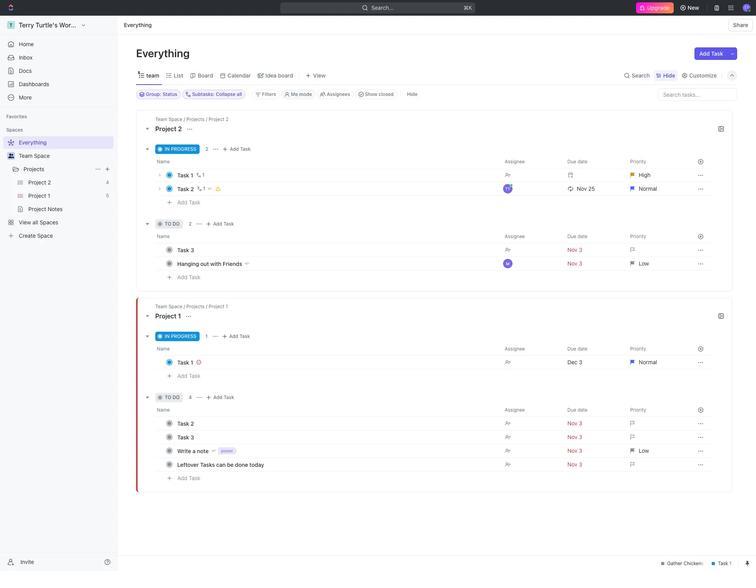 Task type: locate. For each thing, give the bounding box(es) containing it.
1 do from the top
[[173, 221, 180, 227]]

1
[[191, 172, 193, 179], [202, 172, 205, 178], [203, 186, 205, 192], [48, 193, 50, 199], [226, 304, 228, 310], [178, 313, 181, 320], [205, 334, 208, 340], [191, 359, 193, 366]]

4 due date from the top
[[568, 408, 588, 413]]

me mode button
[[281, 90, 316, 99]]

1 vertical spatial team
[[19, 153, 32, 159]]

1 due date button from the top
[[563, 156, 626, 168]]

customize
[[689, 72, 717, 79]]

low button
[[626, 257, 688, 271], [626, 444, 688, 459]]

view up the create
[[19, 219, 31, 226]]

4 date from the top
[[578, 408, 588, 413]]

1 horizontal spatial tt button
[[741, 2, 753, 14]]

1 date from the top
[[578, 159, 588, 165]]

‎task
[[177, 359, 189, 366], [177, 421, 189, 427]]

date for 3rd due date dropdown button from the bottom
[[578, 234, 588, 240]]

normal
[[639, 186, 657, 192], [639, 359, 657, 366]]

space
[[169, 116, 182, 122], [34, 153, 50, 159], [37, 233, 53, 239], [169, 304, 182, 310]]

0 horizontal spatial everything link
[[3, 136, 112, 149]]

task 2
[[177, 186, 194, 192]]

4 priority from the top
[[630, 408, 646, 413]]

all right "collapse"
[[237, 91, 242, 97]]

low button for hanging out with friends
[[626, 257, 688, 271]]

0 vertical spatial low button
[[626, 257, 688, 271]]

in for 1
[[165, 334, 170, 340]]

write
[[177, 448, 191, 455]]

tree inside sidebar "navigation"
[[3, 136, 114, 242]]

0 vertical spatial project 2
[[155, 126, 183, 133]]

2 vertical spatial team
[[155, 304, 167, 310]]

0 vertical spatial task 3
[[177, 247, 194, 254]]

0 horizontal spatial 4
[[106, 180, 109, 186]]

team for project 2
[[155, 116, 167, 122]]

1 button right "task 1"
[[195, 171, 206, 179]]

1 vertical spatial hide
[[407, 91, 418, 97]]

2 assignee from the top
[[505, 234, 525, 240]]

1 vertical spatial project 2
[[28, 179, 51, 186]]

2 ‎task from the top
[[177, 421, 189, 427]]

list
[[174, 72, 183, 79]]

1 vertical spatial spaces
[[40, 219, 58, 226]]

2 vertical spatial projects
[[186, 304, 205, 310]]

date for due date dropdown button related to 1st name dropdown button from the top
[[578, 159, 588, 165]]

0 vertical spatial do
[[173, 221, 180, 227]]

board link
[[196, 70, 213, 81]]

friends
[[223, 261, 242, 267]]

in down the team space / projects / project 2
[[165, 146, 170, 152]]

due date button for 1st name dropdown button from the top
[[563, 156, 626, 168]]

1 vertical spatial to
[[165, 395, 171, 401]]

1 vertical spatial normal button
[[626, 356, 688, 370]]

1 vertical spatial 1 button
[[196, 185, 206, 193]]

task 3
[[177, 247, 194, 254], [177, 434, 194, 441]]

inbox
[[19, 54, 33, 61]]

progress up "task 1"
[[171, 146, 196, 152]]

hide inside hide dropdown button
[[663, 72, 675, 79]]

low button for write a note
[[626, 444, 688, 459]]

spaces down favorites button
[[6, 127, 23, 133]]

team link
[[145, 70, 159, 81]]

view button
[[303, 70, 328, 81]]

high
[[639, 172, 651, 178]]

1 horizontal spatial view
[[313, 72, 326, 79]]

team space / projects / project 2
[[155, 116, 229, 122]]

task 3 down ‎task 2
[[177, 434, 194, 441]]

all
[[237, 91, 242, 97], [33, 219, 38, 226]]

1 vertical spatial 3
[[191, 434, 194, 441]]

1 priority from the top
[[630, 159, 646, 165]]

do
[[173, 221, 180, 227], [173, 395, 180, 401]]

show closed
[[365, 91, 394, 97]]

spaces
[[6, 127, 23, 133], [40, 219, 58, 226]]

spaces down project notes
[[40, 219, 58, 226]]

0 vertical spatial in progress
[[165, 146, 196, 152]]

4 up 5
[[106, 180, 109, 186]]

0 vertical spatial normal
[[639, 186, 657, 192]]

project 2 link
[[28, 176, 103, 189]]

1 3 from the top
[[191, 247, 194, 254]]

3 due from the top
[[568, 346, 576, 352]]

1 progress from the top
[[171, 146, 196, 152]]

1 vertical spatial view
[[19, 219, 31, 226]]

task 3 link
[[175, 245, 499, 256], [175, 432, 499, 443]]

1 to from the top
[[165, 221, 171, 227]]

due date button for second assignee dropdown button from the bottom
[[563, 343, 626, 356]]

to do down task 2
[[165, 221, 180, 227]]

space for team space / projects / project 1
[[169, 304, 182, 310]]

4 up ‎task 2
[[189, 395, 192, 401]]

3 for 2nd task 3 link
[[191, 434, 194, 441]]

high button
[[626, 168, 688, 182]]

hide button
[[654, 70, 678, 81]]

2 task 3 from the top
[[177, 434, 194, 441]]

3 date from the top
[[578, 346, 588, 352]]

m button
[[500, 257, 563, 271]]

1 vertical spatial in
[[165, 334, 170, 340]]

notes
[[48, 206, 63, 213]]

0 vertical spatial hide
[[663, 72, 675, 79]]

hide right the closed
[[407, 91, 418, 97]]

project 2 inside "tree"
[[28, 179, 51, 186]]

share
[[733, 22, 748, 28]]

show
[[365, 91, 377, 97]]

1 button
[[195, 171, 206, 179], [196, 185, 206, 193]]

3 priority from the top
[[630, 346, 646, 352]]

in progress up ‎task 1
[[165, 334, 196, 340]]

terry turtle's workspace, , element
[[7, 21, 15, 29]]

do up ‎task 2
[[173, 395, 180, 401]]

1 vertical spatial tt button
[[500, 182, 563, 196]]

1 ‎task from the top
[[177, 359, 189, 366]]

4 due from the top
[[568, 408, 576, 413]]

add
[[700, 50, 710, 57], [230, 146, 239, 152], [177, 199, 187, 206], [213, 221, 222, 227], [177, 274, 187, 281], [229, 334, 238, 340], [177, 373, 187, 380], [213, 395, 222, 401], [177, 475, 187, 482]]

0 vertical spatial to
[[165, 221, 171, 227]]

sidebar navigation
[[0, 16, 119, 572]]

task
[[711, 50, 723, 57], [240, 146, 251, 152], [177, 172, 189, 179], [177, 186, 189, 192], [189, 199, 200, 206], [224, 221, 234, 227], [177, 247, 189, 254], [189, 274, 200, 281], [240, 334, 250, 340], [189, 373, 200, 380], [224, 395, 234, 401], [177, 434, 189, 441], [189, 475, 200, 482]]

1 in from the top
[[165, 146, 170, 152]]

project 1 up project notes
[[28, 193, 50, 199]]

tree containing everything
[[3, 136, 114, 242]]

1 vertical spatial low button
[[626, 444, 688, 459]]

2 do from the top
[[173, 395, 180, 401]]

0 vertical spatial project 1
[[28, 193, 50, 199]]

view inside button
[[313, 72, 326, 79]]

2 vertical spatial everything
[[19, 139, 47, 146]]

0 vertical spatial 3
[[191, 247, 194, 254]]

progress up ‎task 1
[[171, 334, 196, 340]]

0 vertical spatial task 3 link
[[175, 245, 499, 256]]

3 assignee from the top
[[505, 346, 525, 352]]

progress
[[171, 146, 196, 152], [171, 334, 196, 340]]

0 vertical spatial in
[[165, 146, 170, 152]]

subtasks:
[[192, 91, 215, 97]]

2 assignee button from the top
[[500, 231, 563, 243]]

hide
[[663, 72, 675, 79], [407, 91, 418, 97]]

projects for project 1
[[186, 304, 205, 310]]

due for 3rd due date dropdown button from the bottom
[[568, 234, 576, 240]]

everything for the bottommost everything link
[[19, 139, 47, 146]]

2 due from the top
[[568, 234, 576, 240]]

project 2 down the team space / projects / project 2
[[155, 126, 183, 133]]

power button
[[218, 448, 239, 457]]

0 vertical spatial team
[[155, 116, 167, 122]]

hide right search at top right
[[663, 72, 675, 79]]

1 horizontal spatial hide
[[663, 72, 675, 79]]

1 assignee from the top
[[505, 159, 525, 165]]

0 horizontal spatial view
[[19, 219, 31, 226]]

project 2
[[155, 126, 183, 133], [28, 179, 51, 186]]

0 vertical spatial all
[[237, 91, 242, 97]]

1 vertical spatial to do
[[165, 395, 180, 401]]

3 up hanging
[[191, 247, 194, 254]]

2 3 from the top
[[191, 434, 194, 441]]

1 vertical spatial tt
[[505, 187, 510, 191]]

team inside sidebar "navigation"
[[19, 153, 32, 159]]

2 low button from the top
[[626, 444, 688, 459]]

normal button
[[626, 182, 688, 196], [626, 356, 688, 370]]

task 3 link down ‎task 2 link
[[175, 432, 499, 443]]

upgrade link
[[636, 2, 674, 13]]

user group image
[[8, 154, 14, 158]]

task 3 up hanging
[[177, 247, 194, 254]]

be
[[227, 462, 234, 469]]

everything link
[[122, 20, 154, 30], [3, 136, 112, 149]]

priority for 2nd priority dropdown button from the bottom
[[630, 346, 646, 352]]

0 horizontal spatial hide
[[407, 91, 418, 97]]

project 2 down projects link
[[28, 179, 51, 186]]

2 due date from the top
[[568, 234, 588, 240]]

2 to from the top
[[165, 395, 171, 401]]

to
[[165, 221, 171, 227], [165, 395, 171, 401]]

0 horizontal spatial spaces
[[6, 127, 23, 133]]

1 vertical spatial task 3 link
[[175, 432, 499, 443]]

1 horizontal spatial 4
[[189, 395, 192, 401]]

space for team space
[[34, 153, 50, 159]]

1 name button from the top
[[155, 156, 500, 168]]

0 vertical spatial normal button
[[626, 182, 688, 196]]

hide button
[[404, 90, 421, 99]]

do for 2
[[173, 221, 180, 227]]

invite
[[20, 559, 34, 566]]

project 1 down team space / projects / project 1
[[155, 313, 183, 320]]

create
[[19, 233, 36, 239]]

in progress up "task 1"
[[165, 146, 196, 152]]

project inside "project notes" link
[[28, 206, 46, 213]]

0 vertical spatial everything
[[124, 22, 152, 28]]

1 vertical spatial task 3
[[177, 434, 194, 441]]

1 due from the top
[[568, 159, 576, 165]]

assignee for fourth assignee dropdown button
[[505, 408, 525, 413]]

1 low from the top
[[639, 260, 649, 267]]

3 up 'write a note' at the left bottom
[[191, 434, 194, 441]]

all up "create space"
[[33, 219, 38, 226]]

new
[[688, 4, 699, 11]]

1 priority button from the top
[[626, 156, 688, 168]]

0 vertical spatial to do
[[165, 221, 180, 227]]

low for write a note
[[639, 448, 649, 455]]

to do for 1
[[165, 395, 180, 401]]

team for project 1
[[155, 304, 167, 310]]

project 1 inside "tree"
[[28, 193, 50, 199]]

everything inside sidebar "navigation"
[[19, 139, 47, 146]]

1 vertical spatial in progress
[[165, 334, 196, 340]]

show closed button
[[355, 90, 397, 99]]

0 vertical spatial tt button
[[741, 2, 753, 14]]

in progress for 2
[[165, 146, 196, 152]]

/
[[184, 116, 185, 122], [206, 116, 207, 122], [184, 304, 185, 310], [206, 304, 207, 310]]

1 vertical spatial do
[[173, 395, 180, 401]]

1 vertical spatial low
[[639, 448, 649, 455]]

task 3 link up hanging out with friends link
[[175, 245, 499, 256]]

2
[[226, 116, 229, 122], [178, 126, 182, 133], [205, 146, 208, 152], [48, 179, 51, 186], [191, 186, 194, 192], [189, 221, 192, 227], [191, 421, 194, 427]]

idea board
[[265, 72, 293, 79]]

name
[[157, 159, 170, 165], [157, 234, 170, 240], [157, 346, 170, 352], [157, 408, 170, 413]]

view inside sidebar "navigation"
[[19, 219, 31, 226]]

projects
[[186, 116, 205, 122], [24, 166, 44, 173], [186, 304, 205, 310]]

project inside "project 2" link
[[28, 179, 46, 186]]

3 due date button from the top
[[563, 343, 626, 356]]

1 vertical spatial projects
[[24, 166, 44, 173]]

team
[[155, 116, 167, 122], [19, 153, 32, 159], [155, 304, 167, 310]]

1 vertical spatial ‎task
[[177, 421, 189, 427]]

do down task 2
[[173, 221, 180, 227]]

create space link
[[3, 230, 112, 242]]

0 vertical spatial progress
[[171, 146, 196, 152]]

add task button
[[695, 47, 728, 60], [221, 145, 254, 154], [174, 198, 204, 207], [204, 220, 237, 229], [174, 273, 204, 282], [220, 332, 253, 342], [174, 372, 204, 381], [204, 393, 237, 403], [174, 474, 204, 484]]

1 button right task 2
[[196, 185, 206, 193]]

3 due date from the top
[[568, 346, 588, 352]]

0 horizontal spatial all
[[33, 219, 38, 226]]

hide inside hide button
[[407, 91, 418, 97]]

2 in progress from the top
[[165, 334, 196, 340]]

project 1
[[28, 193, 50, 199], [155, 313, 183, 320]]

1 button for task 1
[[195, 171, 206, 179]]

date for fourth assignee dropdown button due date dropdown button
[[578, 408, 588, 413]]

1 horizontal spatial spaces
[[40, 219, 58, 226]]

4 assignee from the top
[[505, 408, 525, 413]]

in down team space / projects / project 1
[[165, 334, 170, 340]]

0 vertical spatial 1 button
[[195, 171, 206, 179]]

name button
[[155, 156, 500, 168], [155, 231, 500, 243], [155, 343, 500, 356], [155, 404, 500, 417]]

0 vertical spatial tt
[[744, 5, 749, 10]]

2 progress from the top
[[171, 334, 196, 340]]

0 vertical spatial ‎task
[[177, 359, 189, 366]]

‎task 1 link
[[175, 357, 499, 368]]

2 to do from the top
[[165, 395, 180, 401]]

space inside 'link'
[[37, 233, 53, 239]]

in for 2
[[165, 146, 170, 152]]

2 in from the top
[[165, 334, 170, 340]]

dashboards
[[19, 81, 49, 87]]

3
[[191, 247, 194, 254], [191, 434, 194, 441]]

2 priority from the top
[[630, 234, 646, 240]]

0 vertical spatial 4
[[106, 180, 109, 186]]

1 to do from the top
[[165, 221, 180, 227]]

tt button
[[741, 2, 753, 14], [500, 182, 563, 196]]

1 vertical spatial progress
[[171, 334, 196, 340]]

to do up ‎task 2
[[165, 395, 180, 401]]

4 inside sidebar "navigation"
[[106, 180, 109, 186]]

2 date from the top
[[578, 234, 588, 240]]

view up assignees "button"
[[313, 72, 326, 79]]

0 vertical spatial view
[[313, 72, 326, 79]]

docs link
[[3, 65, 114, 77]]

0 horizontal spatial project 2
[[28, 179, 51, 186]]

view for view all spaces
[[19, 219, 31, 226]]

low
[[639, 260, 649, 267], [639, 448, 649, 455]]

4 name button from the top
[[155, 404, 500, 417]]

favorites
[[6, 114, 27, 120]]

priority for fourth priority dropdown button from the top
[[630, 408, 646, 413]]

1 horizontal spatial project 2
[[155, 126, 183, 133]]

tree
[[3, 136, 114, 242]]

1 horizontal spatial project 1
[[155, 313, 183, 320]]

0 vertical spatial low
[[639, 260, 649, 267]]

2 low from the top
[[639, 448, 649, 455]]

0 horizontal spatial tt button
[[500, 182, 563, 196]]

search
[[632, 72, 650, 79]]

0 vertical spatial everything link
[[122, 20, 154, 30]]

tt
[[744, 5, 749, 10], [505, 187, 510, 191]]

view all spaces
[[19, 219, 58, 226]]

1 vertical spatial normal
[[639, 359, 657, 366]]

t
[[9, 22, 13, 28]]

task 3 for 2nd task 3 link from the bottom of the page
[[177, 247, 194, 254]]

1 task 3 from the top
[[177, 247, 194, 254]]

1 assignee button from the top
[[500, 156, 563, 168]]

assignee button
[[500, 156, 563, 168], [500, 231, 563, 243], [500, 343, 563, 356], [500, 404, 563, 417]]

1 in progress from the top
[[165, 146, 196, 152]]

1 low button from the top
[[626, 257, 688, 271]]

1 vertical spatial all
[[33, 219, 38, 226]]

group: status
[[146, 91, 177, 97]]

0 vertical spatial projects
[[186, 116, 205, 122]]

hanging out with friends
[[177, 261, 242, 267]]

1 vertical spatial 4
[[189, 395, 192, 401]]

4 due date button from the top
[[563, 404, 626, 417]]

date for due date dropdown button related to second assignee dropdown button from the bottom
[[578, 346, 588, 352]]

0 horizontal spatial project 1
[[28, 193, 50, 199]]



Task type: vqa. For each thing, say whether or not it's contained in the screenshot.
'THIS' to the top
no



Task type: describe. For each thing, give the bounding box(es) containing it.
project inside project 1 link
[[28, 193, 46, 199]]

2 normal from the top
[[639, 359, 657, 366]]

today
[[249, 462, 264, 469]]

‎task 1
[[177, 359, 193, 366]]

0 vertical spatial spaces
[[6, 127, 23, 133]]

do for 1
[[173, 395, 180, 401]]

hanging
[[177, 261, 199, 267]]

home
[[19, 41, 34, 47]]

progress for project 1
[[171, 334, 196, 340]]

upgrade
[[647, 4, 670, 11]]

assignees
[[327, 91, 350, 97]]

calendar
[[228, 72, 251, 79]]

leftover
[[177, 462, 199, 469]]

filters
[[262, 91, 276, 97]]

assignees button
[[317, 90, 354, 99]]

projects inside sidebar "navigation"
[[24, 166, 44, 173]]

subtasks: collapse all
[[192, 91, 242, 97]]

low for hanging out with friends
[[639, 260, 649, 267]]

can
[[216, 462, 226, 469]]

new button
[[677, 2, 704, 14]]

group:
[[146, 91, 161, 97]]

me
[[291, 91, 298, 97]]

idea
[[265, 72, 277, 79]]

filters button
[[252, 90, 280, 99]]

1 inside sidebar "navigation"
[[48, 193, 50, 199]]

docs
[[19, 67, 32, 74]]

1 vertical spatial everything link
[[3, 136, 112, 149]]

4 name from the top
[[157, 408, 170, 413]]

1 horizontal spatial tt
[[744, 5, 749, 10]]

workspace
[[59, 22, 92, 29]]

calendar link
[[226, 70, 251, 81]]

‎task for ‎task 1
[[177, 359, 189, 366]]

1 vertical spatial project 1
[[155, 313, 183, 320]]

2 name from the top
[[157, 234, 170, 240]]

1 normal from the top
[[639, 186, 657, 192]]

collapse
[[216, 91, 236, 97]]

2 task 3 link from the top
[[175, 432, 499, 443]]

projects for project 2
[[186, 116, 205, 122]]

due for due date dropdown button related to 1st name dropdown button from the top
[[568, 159, 576, 165]]

1 vertical spatial everything
[[136, 47, 192, 60]]

home link
[[3, 38, 114, 51]]

all inside sidebar "navigation"
[[33, 219, 38, 226]]

due date button for fourth assignee dropdown button
[[563, 404, 626, 417]]

team space link
[[19, 150, 112, 162]]

m
[[506, 262, 510, 266]]

view button
[[303, 66, 328, 85]]

terry
[[19, 22, 34, 29]]

create space
[[19, 233, 53, 239]]

0 horizontal spatial tt
[[505, 187, 510, 191]]

a
[[193, 448, 196, 455]]

note
[[197, 448, 209, 455]]

‎task 2
[[177, 421, 194, 427]]

more button
[[3, 91, 114, 104]]

3 name from the top
[[157, 346, 170, 352]]

hanging out with friends link
[[175, 258, 499, 270]]

3 for 2nd task 3 link from the bottom of the page
[[191, 247, 194, 254]]

inbox link
[[3, 51, 114, 64]]

4 assignee button from the top
[[500, 404, 563, 417]]

to for 1
[[165, 395, 171, 401]]

space for create space
[[37, 233, 53, 239]]

1 task 3 link from the top
[[175, 245, 499, 256]]

projects link
[[24, 163, 92, 176]]

to do for 2
[[165, 221, 180, 227]]

terry turtle's workspace
[[19, 22, 92, 29]]

task 3 for 2nd task 3 link
[[177, 434, 194, 441]]

1 horizontal spatial everything link
[[122, 20, 154, 30]]

favorites button
[[3, 112, 30, 122]]

1 due date from the top
[[568, 159, 588, 165]]

project notes
[[28, 206, 63, 213]]

Search tasks... text field
[[659, 89, 737, 100]]

idea board link
[[264, 70, 293, 81]]

write a note
[[177, 448, 209, 455]]

1 name from the top
[[157, 159, 170, 165]]

assignee for second assignee dropdown button from the bottom
[[505, 346, 525, 352]]

mode
[[299, 91, 312, 97]]

turtle's
[[36, 22, 58, 29]]

team space / projects / project 1
[[155, 304, 228, 310]]

power
[[221, 449, 233, 454]]

done
[[235, 462, 248, 469]]

priority for third priority dropdown button from the bottom of the page
[[630, 234, 646, 240]]

assignee for fourth assignee dropdown button from the bottom
[[505, 159, 525, 165]]

priority for fourth priority dropdown button from the bottom of the page
[[630, 159, 646, 165]]

share button
[[729, 19, 753, 31]]

2 inside sidebar "navigation"
[[48, 179, 51, 186]]

search button
[[622, 70, 652, 81]]

leftover tasks can be done today link
[[175, 459, 499, 471]]

project 1 link
[[28, 190, 103, 202]]

with
[[210, 261, 221, 267]]

out
[[200, 261, 209, 267]]

tasks
[[200, 462, 215, 469]]

5
[[106, 193, 109, 199]]

3 priority button from the top
[[626, 343, 688, 356]]

customize button
[[679, 70, 719, 81]]

‎task 2 link
[[175, 418, 499, 430]]

more
[[19, 94, 32, 101]]

closed
[[379, 91, 394, 97]]

leftover tasks can be done today
[[177, 462, 264, 469]]

2 normal button from the top
[[626, 356, 688, 370]]

me mode
[[291, 91, 312, 97]]

project notes link
[[28, 203, 112, 216]]

2 priority button from the top
[[626, 231, 688, 243]]

space for team space / projects / project 2
[[169, 116, 182, 122]]

team space
[[19, 153, 50, 159]]

to for 2
[[165, 221, 171, 227]]

spaces inside view all spaces link
[[40, 219, 58, 226]]

due for fourth assignee dropdown button due date dropdown button
[[568, 408, 576, 413]]

progress for project 2
[[171, 146, 196, 152]]

view all spaces link
[[3, 217, 112, 229]]

⌘k
[[464, 4, 472, 11]]

1 normal button from the top
[[626, 182, 688, 196]]

‎task for ‎task 2
[[177, 421, 189, 427]]

everything for everything link to the right
[[124, 22, 152, 28]]

board
[[278, 72, 293, 79]]

2 name button from the top
[[155, 231, 500, 243]]

4 priority button from the top
[[626, 404, 688, 417]]

2 due date button from the top
[[563, 231, 626, 243]]

search...
[[372, 4, 394, 11]]

list link
[[172, 70, 183, 81]]

view for view
[[313, 72, 326, 79]]

3 name button from the top
[[155, 343, 500, 356]]

1 horizontal spatial all
[[237, 91, 242, 97]]

team
[[146, 72, 159, 79]]

assignee for 3rd assignee dropdown button from the bottom
[[505, 234, 525, 240]]

3 assignee button from the top
[[500, 343, 563, 356]]

in progress for 1
[[165, 334, 196, 340]]

1 button for task 2
[[196, 185, 206, 193]]

due for due date dropdown button related to second assignee dropdown button from the bottom
[[568, 346, 576, 352]]

status
[[163, 91, 177, 97]]



